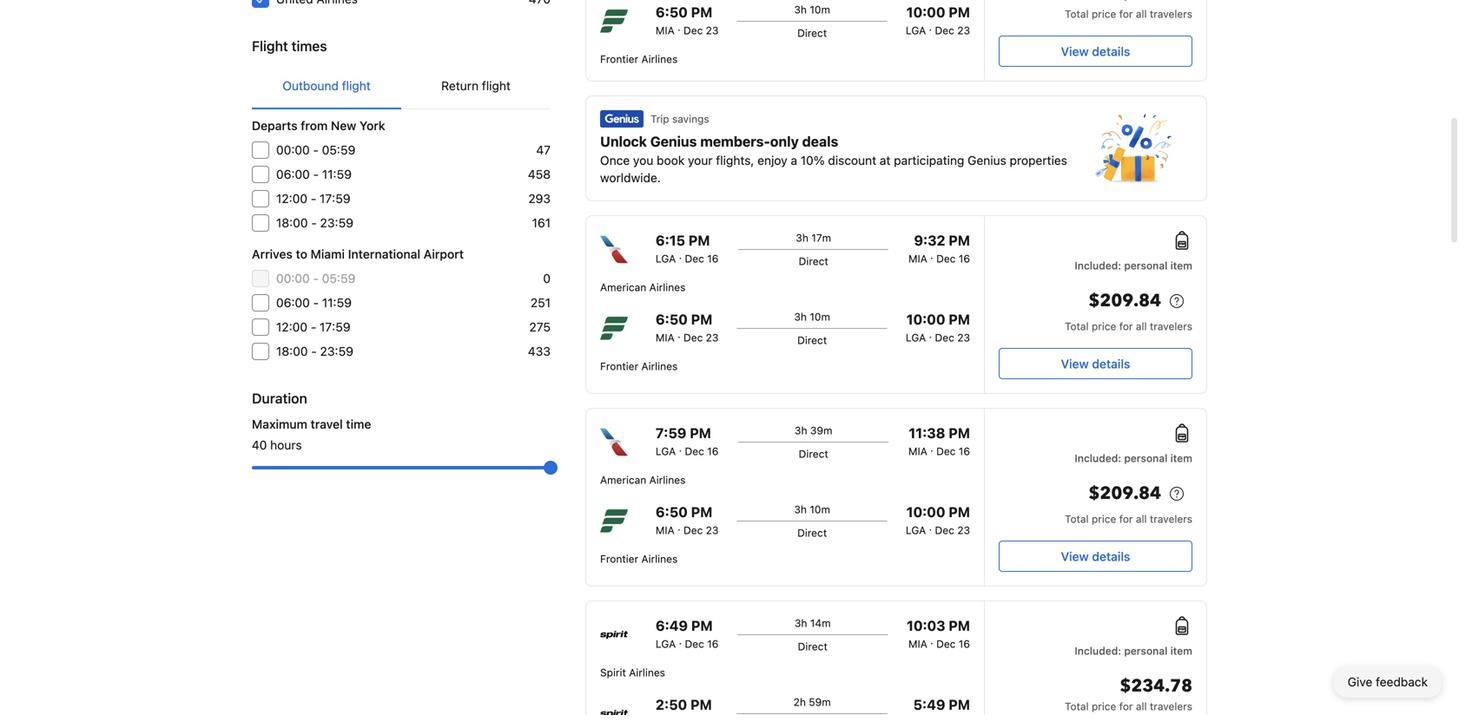 Task type: locate. For each thing, give the bounding box(es) containing it.
1 vertical spatial included: personal item
[[1075, 453, 1193, 465]]

9:32
[[914, 232, 946, 249]]

1 00:00 from the top
[[276, 143, 310, 157]]

0 vertical spatial $209.84
[[1089, 289, 1162, 313]]

17:59
[[320, 192, 351, 206], [320, 320, 351, 335]]

total for 11:38 pm's view details 'button'
[[1065, 514, 1089, 526]]

1 vertical spatial details
[[1092, 357, 1131, 371]]

0 vertical spatial 00:00 - 05:59
[[276, 143, 356, 157]]

. inside 10:03 pm mia . dec 16
[[931, 635, 934, 647]]

1 06:00 from the top
[[276, 167, 310, 182]]

dec inside 11:38 pm mia . dec 16
[[937, 446, 956, 458]]

2 vertical spatial view
[[1061, 550, 1089, 564]]

- for 293
[[311, 192, 316, 206]]

return flight
[[442, 79, 511, 93]]

0 vertical spatial view details
[[1061, 44, 1131, 59]]

included:
[[1075, 260, 1122, 272], [1075, 453, 1122, 465], [1075, 646, 1122, 658]]

18:00 up to
[[276, 216, 308, 230]]

0 vertical spatial total price for all travelers
[[1065, 8, 1193, 20]]

travelers for view details 'button' associated with 9:32 pm
[[1150, 321, 1193, 333]]

12:00 - 17:59 down to
[[276, 320, 351, 335]]

mia inside 11:38 pm mia . dec 16
[[909, 446, 928, 458]]

3 travelers from the top
[[1150, 514, 1193, 526]]

1 vertical spatial 17:59
[[320, 320, 351, 335]]

2 vertical spatial personal
[[1125, 646, 1168, 658]]

1 18:00 from the top
[[276, 216, 308, 230]]

1 vertical spatial 00:00
[[276, 272, 310, 286]]

pm inside 6:49 pm lga . dec 16
[[692, 618, 713, 635]]

4 all from the top
[[1136, 701, 1147, 713]]

lga
[[906, 24, 926, 36], [656, 253, 676, 265], [906, 332, 926, 344], [656, 446, 676, 458], [906, 525, 926, 537], [656, 639, 676, 651]]

16 inside the 6:15 pm lga . dec 16
[[707, 253, 719, 265]]

0 vertical spatial $209.84 region
[[999, 288, 1193, 319]]

2 vertical spatial details
[[1092, 550, 1131, 564]]

2 vertical spatial view details
[[1061, 550, 1131, 564]]

participating
[[894, 153, 965, 168]]

06:00 - 11:59 down to
[[276, 296, 352, 310]]

travelers
[[1150, 8, 1193, 20], [1150, 321, 1193, 333], [1150, 514, 1193, 526], [1150, 701, 1193, 713]]

american
[[600, 282, 647, 294], [600, 474, 647, 487]]

. inside 6:49 pm lga . dec 16
[[679, 635, 682, 647]]

0 vertical spatial frontier
[[600, 53, 639, 65]]

1 vertical spatial view
[[1061, 357, 1089, 371]]

18:00 - 23:59 up the miami
[[276, 216, 354, 230]]

american airlines
[[600, 282, 686, 294], [600, 474, 686, 487]]

3h
[[795, 3, 807, 16], [796, 232, 809, 244], [795, 311, 807, 323], [795, 425, 808, 437], [795, 504, 807, 516], [795, 618, 808, 630]]

23
[[706, 24, 719, 36], [958, 24, 971, 36], [706, 332, 719, 344], [958, 332, 971, 344], [706, 525, 719, 537], [958, 525, 971, 537]]

1 total from the top
[[1065, 8, 1089, 20]]

spirit airlines
[[600, 667, 666, 679]]

genius up book at the left top of the page
[[651, 133, 697, 150]]

1 vertical spatial included:
[[1075, 453, 1122, 465]]

0 vertical spatial american airlines
[[600, 282, 686, 294]]

10:00 pm lga . dec 23 for 11:38
[[906, 504, 971, 537]]

2 00:00 - 05:59 from the top
[[276, 272, 356, 286]]

0 horizontal spatial flight
[[342, 79, 371, 93]]

2 vertical spatial 10:00 pm lga . dec 23
[[906, 504, 971, 537]]

. inside 11:38 pm mia . dec 16
[[931, 442, 934, 454]]

airlines for 7:59
[[650, 474, 686, 487]]

12:00 up to
[[276, 192, 308, 206]]

18:00
[[276, 216, 308, 230], [276, 345, 308, 359]]

12:00 up duration
[[276, 320, 308, 335]]

23:59 for new
[[320, 216, 354, 230]]

2 for from the top
[[1120, 321, 1133, 333]]

2 18:00 - 23:59 from the top
[[276, 345, 354, 359]]

1 vertical spatial frontier
[[600, 361, 639, 373]]

flight right return
[[482, 79, 511, 93]]

11:59 for miami
[[322, 296, 352, 310]]

total for first view details 'button' from the top of the page
[[1065, 8, 1089, 20]]

0 vertical spatial 06:00 - 11:59
[[276, 167, 352, 182]]

pm inside 9:32 pm mia . dec 16
[[949, 232, 971, 249]]

all for view details 'button' associated with 9:32 pm
[[1136, 321, 1147, 333]]

16 for 6:49 pm
[[707, 639, 719, 651]]

0 vertical spatial 18:00 - 23:59
[[276, 216, 354, 230]]

2 vertical spatial 6:50 pm mia . dec 23
[[656, 504, 719, 537]]

1 personal from the top
[[1125, 260, 1168, 272]]

05:59 down the miami
[[322, 272, 356, 286]]

3 included: personal item from the top
[[1075, 646, 1193, 658]]

airlines down the 6:15 pm lga . dec 16
[[650, 282, 686, 294]]

outbound flight button
[[252, 63, 401, 109]]

total price for all travelers for 9:32 pm
[[1065, 321, 1193, 333]]

1 18:00 - 23:59 from the top
[[276, 216, 354, 230]]

16 inside 7:59 pm lga . dec 16
[[707, 446, 719, 458]]

2 flight from the left
[[482, 79, 511, 93]]

genius left "properties"
[[968, 153, 1007, 168]]

1 included: from the top
[[1075, 260, 1122, 272]]

tab list containing outbound flight
[[252, 63, 551, 110]]

personal for 10:03 pm
[[1125, 646, 1168, 658]]

0 horizontal spatial genius
[[651, 133, 697, 150]]

4 price from the top
[[1092, 701, 1117, 713]]

2 17:59 from the top
[[320, 320, 351, 335]]

18:00 for departs
[[276, 216, 308, 230]]

16 for 7:59 pm
[[707, 446, 719, 458]]

11:38 pm mia . dec 16
[[909, 425, 971, 458]]

1 vertical spatial american
[[600, 474, 647, 487]]

$209.84 region
[[999, 288, 1193, 319], [999, 481, 1193, 512]]

2 vertical spatial item
[[1171, 646, 1193, 658]]

flight
[[252, 38, 288, 54]]

16 inside 6:49 pm lga . dec 16
[[707, 639, 719, 651]]

3h 14m
[[795, 618, 831, 630]]

2 00:00 from the top
[[276, 272, 310, 286]]

american airlines for 6:15
[[600, 282, 686, 294]]

included: personal item for 10:03 pm
[[1075, 646, 1193, 658]]

1 frontier from the top
[[600, 53, 639, 65]]

2 vertical spatial view details button
[[999, 541, 1193, 573]]

1 total price for all travelers from the top
[[1065, 8, 1193, 20]]

0 vertical spatial 3h 10m
[[795, 3, 831, 16]]

2 vertical spatial 10m
[[810, 504, 831, 516]]

discount
[[828, 153, 877, 168]]

0 vertical spatial item
[[1171, 260, 1193, 272]]

included: personal item for 11:38 pm
[[1075, 453, 1193, 465]]

1 vertical spatial total price for all travelers
[[1065, 321, 1193, 333]]

- for 433
[[311, 345, 317, 359]]

1 vertical spatial 18:00
[[276, 345, 308, 359]]

american airlines down 6:15 at the top of the page
[[600, 282, 686, 294]]

1 12:00 from the top
[[276, 192, 308, 206]]

0 vertical spatial view
[[1061, 44, 1089, 59]]

1 6:50 from the top
[[656, 4, 688, 20]]

2 12:00 - 17:59 from the top
[[276, 320, 351, 335]]

0 vertical spatial 10m
[[810, 3, 831, 16]]

2 11:59 from the top
[[322, 296, 352, 310]]

2 vertical spatial included: personal item
[[1075, 646, 1193, 658]]

1 vertical spatial 11:59
[[322, 296, 352, 310]]

3 10m from the top
[[810, 504, 831, 516]]

12:00
[[276, 192, 308, 206], [276, 320, 308, 335]]

airlines down 7:59 pm lga . dec 16
[[650, 474, 686, 487]]

item
[[1171, 260, 1193, 272], [1171, 453, 1193, 465], [1171, 646, 1193, 658]]

05:59 for new
[[322, 143, 356, 157]]

0 vertical spatial 6:50
[[656, 4, 688, 20]]

frontier for 6:15 pm
[[600, 361, 639, 373]]

dec
[[684, 24, 703, 36], [935, 24, 955, 36], [685, 253, 705, 265], [937, 253, 956, 265], [684, 332, 703, 344], [935, 332, 955, 344], [685, 446, 705, 458], [937, 446, 956, 458], [684, 525, 703, 537], [935, 525, 955, 537], [685, 639, 705, 651], [937, 639, 956, 651]]

frontier airlines up the trip
[[600, 53, 678, 65]]

tab list
[[252, 63, 551, 110]]

1 vertical spatial 10:00
[[907, 312, 946, 328]]

1 vertical spatial item
[[1171, 453, 1193, 465]]

times
[[292, 38, 327, 54]]

5:49 pm
[[914, 697, 971, 714]]

lga inside 6:49 pm lga . dec 16
[[656, 639, 676, 651]]

view details for 11:38 pm
[[1061, 550, 1131, 564]]

11:59 down the miami
[[322, 296, 352, 310]]

book
[[657, 153, 685, 168]]

0 vertical spatial 12:00
[[276, 192, 308, 206]]

1 american from the top
[[600, 282, 647, 294]]

3 6:50 from the top
[[656, 504, 688, 521]]

2 frontier airlines from the top
[[600, 361, 678, 373]]

$209.84 for 11:38 pm
[[1089, 482, 1162, 506]]

1 vertical spatial 10m
[[810, 311, 831, 323]]

05:59 for miami
[[322, 272, 356, 286]]

for
[[1120, 8, 1133, 20], [1120, 321, 1133, 333], [1120, 514, 1133, 526], [1120, 701, 1133, 713]]

airlines up '6:49'
[[642, 553, 678, 566]]

1 included: personal item from the top
[[1075, 260, 1193, 272]]

17:59 up the miami
[[320, 192, 351, 206]]

1 vertical spatial 23:59
[[320, 345, 354, 359]]

1 12:00 - 17:59 from the top
[[276, 192, 351, 206]]

view details button for 9:32 pm
[[999, 348, 1193, 380]]

0 vertical spatial view details button
[[999, 36, 1193, 67]]

18:00 for arrives
[[276, 345, 308, 359]]

frontier airlines up '6:49'
[[600, 553, 678, 566]]

161
[[532, 216, 551, 230]]

2 vertical spatial 10:00
[[907, 504, 946, 521]]

frontier
[[600, 53, 639, 65], [600, 361, 639, 373], [600, 553, 639, 566]]

2 all from the top
[[1136, 321, 1147, 333]]

2 total price for all travelers from the top
[[1065, 321, 1193, 333]]

23:59 for miami
[[320, 345, 354, 359]]

00:00 - 05:59 down the from
[[276, 143, 356, 157]]

2 view from the top
[[1061, 357, 1089, 371]]

1 10m from the top
[[810, 3, 831, 16]]

06:00 down the "departs" in the top left of the page
[[276, 167, 310, 182]]

0 vertical spatial 10:00
[[907, 4, 946, 20]]

06:00 down to
[[276, 296, 310, 310]]

7:59
[[656, 425, 687, 442]]

17:59 for miami
[[320, 320, 351, 335]]

6:50 pm mia . dec 23 for 6:15
[[656, 312, 719, 344]]

1 price from the top
[[1092, 8, 1117, 20]]

1 $209.84 from the top
[[1089, 289, 1162, 313]]

1 06:00 - 11:59 from the top
[[276, 167, 352, 182]]

1 $209.84 region from the top
[[999, 288, 1193, 319]]

1 vertical spatial view details
[[1061, 357, 1131, 371]]

3 all from the top
[[1136, 514, 1147, 526]]

arrives to miami international airport
[[252, 247, 464, 262]]

12:00 - 17:59
[[276, 192, 351, 206], [276, 320, 351, 335]]

1 vertical spatial frontier airlines
[[600, 361, 678, 373]]

0 vertical spatial 00:00
[[276, 143, 310, 157]]

39m
[[811, 425, 833, 437]]

0 vertical spatial 10:00 pm lga . dec 23
[[906, 4, 971, 36]]

2 travelers from the top
[[1150, 321, 1193, 333]]

2 personal from the top
[[1125, 453, 1168, 465]]

2 vertical spatial total price for all travelers
[[1065, 514, 1193, 526]]

pm inside the 6:15 pm lga . dec 16
[[689, 232, 710, 249]]

1 vertical spatial 18:00 - 23:59
[[276, 345, 354, 359]]

3 3h 10m from the top
[[795, 504, 831, 516]]

flight up new
[[342, 79, 371, 93]]

american for 7:59 pm
[[600, 474, 647, 487]]

0 vertical spatial included: personal item
[[1075, 260, 1193, 272]]

dec inside the 6:15 pm lga . dec 16
[[685, 253, 705, 265]]

total inside $234.78 total price for all travelers
[[1065, 701, 1089, 713]]

flight for return flight
[[482, 79, 511, 93]]

11:59
[[322, 167, 352, 182], [322, 296, 352, 310]]

0 vertical spatial personal
[[1125, 260, 1168, 272]]

3 total from the top
[[1065, 514, 1089, 526]]

0 vertical spatial american
[[600, 282, 647, 294]]

2 view details from the top
[[1061, 357, 1131, 371]]

total price for all travelers
[[1065, 8, 1193, 20], [1065, 321, 1193, 333], [1065, 514, 1193, 526]]

frontier for 7:59 pm
[[600, 553, 639, 566]]

18:00 - 23:59 up duration
[[276, 345, 354, 359]]

2 included: personal item from the top
[[1075, 453, 1193, 465]]

american for 6:15 pm
[[600, 282, 647, 294]]

23:59 up travel on the left bottom of page
[[320, 345, 354, 359]]

airlines up the trip
[[642, 53, 678, 65]]

0 vertical spatial 18:00
[[276, 216, 308, 230]]

return
[[442, 79, 479, 93]]

worldwide.
[[600, 171, 661, 185]]

0 vertical spatial 6:50 pm mia . dec 23
[[656, 4, 719, 36]]

0
[[543, 272, 551, 286]]

. inside the 6:15 pm lga . dec 16
[[679, 249, 682, 262]]

3 personal from the top
[[1125, 646, 1168, 658]]

2 american airlines from the top
[[600, 474, 686, 487]]

1 05:59 from the top
[[322, 143, 356, 157]]

0 vertical spatial 12:00 - 17:59
[[276, 192, 351, 206]]

price
[[1092, 8, 1117, 20], [1092, 321, 1117, 333], [1092, 514, 1117, 526], [1092, 701, 1117, 713]]

16 inside 10:03 pm mia . dec 16
[[959, 639, 971, 651]]

3 view details from the top
[[1061, 550, 1131, 564]]

16 inside 11:38 pm mia . dec 16
[[959, 446, 971, 458]]

2 $209.84 region from the top
[[999, 481, 1193, 512]]

1 vertical spatial 6:50 pm mia . dec 23
[[656, 312, 719, 344]]

- for 161
[[311, 216, 317, 230]]

2 vertical spatial frontier
[[600, 553, 639, 566]]

2 view details button from the top
[[999, 348, 1193, 380]]

0 vertical spatial 17:59
[[320, 192, 351, 206]]

18:00 up duration
[[276, 345, 308, 359]]

0 vertical spatial 05:59
[[322, 143, 356, 157]]

1 flight from the left
[[342, 79, 371, 93]]

$209.84
[[1089, 289, 1162, 313], [1089, 482, 1162, 506]]

1 horizontal spatial flight
[[482, 79, 511, 93]]

06:00 for departs
[[276, 167, 310, 182]]

2 06:00 from the top
[[276, 296, 310, 310]]

2 12:00 from the top
[[276, 320, 308, 335]]

travelers inside $234.78 total price for all travelers
[[1150, 701, 1193, 713]]

3 included: from the top
[[1075, 646, 1122, 658]]

0 vertical spatial genius
[[651, 133, 697, 150]]

3 item from the top
[[1171, 646, 1193, 658]]

251
[[531, 296, 551, 310]]

2 10:00 from the top
[[907, 312, 946, 328]]

10m for 11:38 pm
[[810, 504, 831, 516]]

airlines right spirit
[[629, 667, 666, 679]]

2 23:59 from the top
[[320, 345, 354, 359]]

2 frontier from the top
[[600, 361, 639, 373]]

outbound
[[283, 79, 339, 93]]

3 details from the top
[[1092, 550, 1131, 564]]

1 vertical spatial personal
[[1125, 453, 1168, 465]]

12:00 for arrives
[[276, 320, 308, 335]]

2 05:59 from the top
[[322, 272, 356, 286]]

airlines for 6:50
[[642, 53, 678, 65]]

2 06:00 - 11:59 from the top
[[276, 296, 352, 310]]

travelers for first view details 'button' from the top of the page
[[1150, 8, 1193, 20]]

genius
[[651, 133, 697, 150], [968, 153, 1007, 168]]

2 6:50 from the top
[[656, 312, 688, 328]]

1 vertical spatial 00:00 - 05:59
[[276, 272, 356, 286]]

all inside $234.78 total price for all travelers
[[1136, 701, 1147, 713]]

6:50 for 6:15
[[656, 312, 688, 328]]

2 vertical spatial 6:50
[[656, 504, 688, 521]]

10:00 pm lga . dec 23
[[906, 4, 971, 36], [906, 312, 971, 344], [906, 504, 971, 537]]

2 6:50 pm mia . dec 23 from the top
[[656, 312, 719, 344]]

05:59 down new
[[322, 143, 356, 157]]

2 vertical spatial 3h 10m
[[795, 504, 831, 516]]

3 frontier from the top
[[600, 553, 639, 566]]

1 travelers from the top
[[1150, 8, 1193, 20]]

16 for 9:32 pm
[[959, 253, 971, 265]]

view for 9:32 pm
[[1061, 357, 1089, 371]]

3 frontier airlines from the top
[[600, 553, 678, 566]]

0 vertical spatial 23:59
[[320, 216, 354, 230]]

3 10:00 pm lga . dec 23 from the top
[[906, 504, 971, 537]]

genius image
[[600, 110, 644, 128], [600, 110, 644, 128], [1096, 114, 1172, 183]]

0 vertical spatial 06:00
[[276, 167, 310, 182]]

3 10:00 from the top
[[907, 504, 946, 521]]

trip savings
[[651, 113, 710, 125]]

1 vertical spatial 12:00 - 17:59
[[276, 320, 351, 335]]

16
[[707, 253, 719, 265], [959, 253, 971, 265], [707, 446, 719, 458], [959, 446, 971, 458], [707, 639, 719, 651], [959, 639, 971, 651]]

2 item from the top
[[1171, 453, 1193, 465]]

1 00:00 - 05:59 from the top
[[276, 143, 356, 157]]

2 vertical spatial included:
[[1075, 646, 1122, 658]]

mia inside 10:03 pm mia . dec 16
[[909, 639, 928, 651]]

included: for 11:38 pm
[[1075, 453, 1122, 465]]

14m
[[811, 618, 831, 630]]

american airlines for 7:59
[[600, 474, 686, 487]]

12:00 - 17:59 up to
[[276, 192, 351, 206]]

$209.84 region for 11:38 pm
[[999, 481, 1193, 512]]

1 vertical spatial $209.84
[[1089, 482, 1162, 506]]

10:00
[[907, 4, 946, 20], [907, 312, 946, 328], [907, 504, 946, 521]]

16 for 11:38 pm
[[959, 446, 971, 458]]

1 23:59 from the top
[[320, 216, 354, 230]]

23:59 up the miami
[[320, 216, 354, 230]]

4 total from the top
[[1065, 701, 1089, 713]]

06:00 - 11:59 down the from
[[276, 167, 352, 182]]

00:00 down the "departs" in the top left of the page
[[276, 143, 310, 157]]

your
[[688, 153, 713, 168]]

$234.78 total price for all travelers
[[1065, 675, 1193, 713]]

2 10m from the top
[[810, 311, 831, 323]]

frontier airlines up 7:59
[[600, 361, 678, 373]]

1 vertical spatial american airlines
[[600, 474, 686, 487]]

1 vertical spatial 3h 10m
[[795, 311, 831, 323]]

1 vertical spatial 05:59
[[322, 272, 356, 286]]

1 vertical spatial 06:00 - 11:59
[[276, 296, 352, 310]]

4 travelers from the top
[[1150, 701, 1193, 713]]

3h 10m for 11:38
[[795, 504, 831, 516]]

0 vertical spatial details
[[1092, 44, 1131, 59]]

1 american airlines from the top
[[600, 282, 686, 294]]

personal
[[1125, 260, 1168, 272], [1125, 453, 1168, 465], [1125, 646, 1168, 658]]

11:59 down new
[[322, 167, 352, 182]]

2 18:00 from the top
[[276, 345, 308, 359]]

2 details from the top
[[1092, 357, 1131, 371]]

total price for all travelers for 11:38 pm
[[1065, 514, 1193, 526]]

airport
[[424, 247, 464, 262]]

18:00 - 23:59 for to
[[276, 345, 354, 359]]

1 item from the top
[[1171, 260, 1193, 272]]

16 inside 9:32 pm mia . dec 16
[[959, 253, 971, 265]]

1 vertical spatial $209.84 region
[[999, 481, 1193, 512]]

1 vertical spatial 12:00
[[276, 320, 308, 335]]

00:00 - 05:59 down the miami
[[276, 272, 356, 286]]

3 total price for all travelers from the top
[[1065, 514, 1193, 526]]

1 vertical spatial 6:50
[[656, 312, 688, 328]]

2 included: from the top
[[1075, 453, 1122, 465]]

pm
[[691, 4, 713, 20], [949, 4, 971, 20], [689, 232, 710, 249], [949, 232, 971, 249], [691, 312, 713, 328], [949, 312, 971, 328], [690, 425, 712, 442], [949, 425, 971, 442], [691, 504, 713, 521], [949, 504, 971, 521], [692, 618, 713, 635], [949, 618, 971, 635], [691, 697, 712, 714], [949, 697, 971, 714]]

travel
[[311, 418, 343, 432]]

3 view details button from the top
[[999, 541, 1193, 573]]

. inside 9:32 pm mia . dec 16
[[931, 249, 934, 262]]

2 total from the top
[[1065, 321, 1089, 333]]

2 american from the top
[[600, 474, 647, 487]]

2 3h 10m from the top
[[795, 311, 831, 323]]

included: personal item
[[1075, 260, 1193, 272], [1075, 453, 1193, 465], [1075, 646, 1193, 658]]

1 17:59 from the top
[[320, 192, 351, 206]]

1 vertical spatial 06:00
[[276, 296, 310, 310]]

00:00 down to
[[276, 272, 310, 286]]

0 vertical spatial included:
[[1075, 260, 1122, 272]]

06:00
[[276, 167, 310, 182], [276, 296, 310, 310]]

1 11:59 from the top
[[322, 167, 352, 182]]

3h 39m
[[795, 425, 833, 437]]

mia
[[656, 24, 675, 36], [909, 253, 928, 265], [656, 332, 675, 344], [909, 446, 928, 458], [656, 525, 675, 537], [909, 639, 928, 651]]

1 vertical spatial view details button
[[999, 348, 1193, 380]]

0 vertical spatial 11:59
[[322, 167, 352, 182]]

.
[[678, 21, 681, 33], [929, 21, 932, 33], [679, 249, 682, 262], [931, 249, 934, 262], [678, 328, 681, 341], [929, 328, 932, 341], [679, 442, 682, 454], [931, 442, 934, 454], [678, 521, 681, 534], [929, 521, 932, 534], [679, 635, 682, 647], [931, 635, 934, 647]]

1 vertical spatial genius
[[968, 153, 1007, 168]]

flight
[[342, 79, 371, 93], [482, 79, 511, 93]]

0 vertical spatial frontier airlines
[[600, 53, 678, 65]]

17:59 down the miami
[[320, 320, 351, 335]]

american airlines down 7:59
[[600, 474, 686, 487]]

outbound flight
[[283, 79, 371, 93]]

feedback
[[1376, 676, 1428, 690]]

3 for from the top
[[1120, 514, 1133, 526]]

2 10:00 pm lga . dec 23 from the top
[[906, 312, 971, 344]]

2 vertical spatial frontier airlines
[[600, 553, 678, 566]]

only
[[771, 133, 799, 150]]

1 vertical spatial 10:00 pm lga . dec 23
[[906, 312, 971, 344]]

06:00 - 11:59 for from
[[276, 167, 352, 182]]

18:00 - 23:59 for from
[[276, 216, 354, 230]]



Task type: describe. For each thing, give the bounding box(es) containing it.
00:00 - 05:59 for to
[[276, 272, 356, 286]]

$234.78
[[1120, 675, 1193, 699]]

airlines for 6:15
[[650, 282, 686, 294]]

duration
[[252, 391, 307, 407]]

miami
[[311, 247, 345, 262]]

- for 47
[[313, 143, 319, 157]]

40
[[252, 438, 267, 453]]

10:00 for 11:38
[[907, 504, 946, 521]]

12:00 - 17:59 for to
[[276, 320, 351, 335]]

10:00 pm lga . dec 23 for 9:32
[[906, 312, 971, 344]]

1 view details from the top
[[1061, 44, 1131, 59]]

- for 458
[[313, 167, 319, 182]]

flight for outbound flight
[[342, 79, 371, 93]]

total for view details 'button' associated with 9:32 pm
[[1065, 321, 1089, 333]]

17m
[[812, 232, 832, 244]]

06:00 for arrives
[[276, 296, 310, 310]]

a
[[791, 153, 798, 168]]

unlock genius members-only deals once you book your flights, enjoy a 10% discount at participating genius properties worldwide.
[[600, 133, 1068, 185]]

$209.84 region for 9:32 pm
[[999, 288, 1193, 319]]

maximum
[[252, 418, 308, 432]]

17:59 for new
[[320, 192, 351, 206]]

you
[[633, 153, 654, 168]]

10%
[[801, 153, 825, 168]]

time
[[346, 418, 371, 432]]

dec inside 7:59 pm lga . dec 16
[[685, 446, 705, 458]]

deals
[[803, 133, 839, 150]]

maximum travel time 40 hours
[[252, 418, 371, 453]]

to
[[296, 247, 308, 262]]

from
[[301, 119, 328, 133]]

1 10:00 pm lga . dec 23 from the top
[[906, 4, 971, 36]]

lga inside 7:59 pm lga . dec 16
[[656, 446, 676, 458]]

3h 17m
[[796, 232, 832, 244]]

included: for 9:32 pm
[[1075, 260, 1122, 272]]

1 view details button from the top
[[999, 36, 1193, 67]]

- for 275
[[311, 320, 316, 335]]

1 view from the top
[[1061, 44, 1089, 59]]

once
[[600, 153, 630, 168]]

- for 0
[[313, 272, 319, 286]]

savings
[[672, 113, 710, 125]]

5:49
[[914, 697, 946, 714]]

275
[[530, 320, 551, 335]]

details for 11:38 pm
[[1092, 550, 1131, 564]]

6:15 pm lga . dec 16
[[656, 232, 719, 265]]

6:50 pm mia . dec 23 for 7:59
[[656, 504, 719, 537]]

6:15
[[656, 232, 686, 249]]

458
[[528, 167, 551, 182]]

travelers for 11:38 pm's view details 'button'
[[1150, 514, 1193, 526]]

3 price from the top
[[1092, 514, 1117, 526]]

dec inside 9:32 pm mia . dec 16
[[937, 253, 956, 265]]

6:49
[[656, 618, 688, 635]]

16 for 6:15 pm
[[707, 253, 719, 265]]

give
[[1348, 676, 1373, 690]]

12:00 for departs
[[276, 192, 308, 206]]

1 6:50 pm mia . dec 23 from the top
[[656, 4, 719, 36]]

9:32 pm mia . dec 16
[[909, 232, 971, 265]]

pm inside 11:38 pm mia . dec 16
[[949, 425, 971, 442]]

16 for 10:03 pm
[[959, 639, 971, 651]]

spirit
[[600, 667, 626, 679]]

included: for 10:03 pm
[[1075, 646, 1122, 658]]

new
[[331, 119, 357, 133]]

included: personal item for 9:32 pm
[[1075, 260, 1193, 272]]

item for 10:03 pm
[[1171, 646, 1193, 658]]

at
[[880, 153, 891, 168]]

details for 9:32 pm
[[1092, 357, 1131, 371]]

293
[[529, 192, 551, 206]]

all for first view details 'button' from the top of the page
[[1136, 8, 1147, 20]]

enjoy
[[758, 153, 788, 168]]

00:00 - 05:59 for from
[[276, 143, 356, 157]]

properties
[[1010, 153, 1068, 168]]

flights,
[[716, 153, 755, 168]]

pm inside 7:59 pm lga . dec 16
[[690, 425, 712, 442]]

2h
[[794, 697, 806, 709]]

pm inside 10:03 pm mia . dec 16
[[949, 618, 971, 635]]

mia inside 9:32 pm mia . dec 16
[[909, 253, 928, 265]]

6:49 pm lga . dec 16
[[656, 618, 719, 651]]

arrives
[[252, 247, 293, 262]]

7:59 pm lga . dec 16
[[656, 425, 719, 458]]

members-
[[701, 133, 771, 150]]

for inside $234.78 total price for all travelers
[[1120, 701, 1133, 713]]

frontier airlines for 6:15
[[600, 361, 678, 373]]

2h 59m
[[794, 697, 831, 709]]

lga inside the 6:15 pm lga . dec 16
[[656, 253, 676, 265]]

00:00 for departs
[[276, 143, 310, 157]]

6:50 for 7:59
[[656, 504, 688, 521]]

1 horizontal spatial genius
[[968, 153, 1007, 168]]

$209.84 for 9:32 pm
[[1089, 289, 1162, 313]]

view for 11:38 pm
[[1061, 550, 1089, 564]]

item for 11:38 pm
[[1171, 453, 1193, 465]]

dec inside 6:49 pm lga . dec 16
[[685, 639, 705, 651]]

10:00 for 9:32
[[907, 312, 946, 328]]

10:03
[[907, 618, 946, 635]]

1 frontier airlines from the top
[[600, 53, 678, 65]]

personal for 11:38 pm
[[1125, 453, 1168, 465]]

- for 251
[[313, 296, 319, 310]]

3h 10m for 9:32
[[795, 311, 831, 323]]

2 price from the top
[[1092, 321, 1117, 333]]

2:50 pm
[[656, 697, 712, 714]]

personal for 9:32 pm
[[1125, 260, 1168, 272]]

1 3h 10m from the top
[[795, 3, 831, 16]]

frontier airlines for 7:59
[[600, 553, 678, 566]]

return flight button
[[401, 63, 551, 109]]

york
[[360, 119, 385, 133]]

international
[[348, 247, 421, 262]]

. inside 7:59 pm lga . dec 16
[[679, 442, 682, 454]]

view details for 9:32 pm
[[1061, 357, 1131, 371]]

trip
[[651, 113, 670, 125]]

12:00 - 17:59 for from
[[276, 192, 351, 206]]

airlines up 7:59
[[642, 361, 678, 373]]

view details button for 11:38 pm
[[999, 541, 1193, 573]]

departs
[[252, 119, 298, 133]]

price inside $234.78 total price for all travelers
[[1092, 701, 1117, 713]]

flight times
[[252, 38, 327, 54]]

airlines for 6:49
[[629, 667, 666, 679]]

10:03 pm mia . dec 16
[[907, 618, 971, 651]]

06:00 - 11:59 for to
[[276, 296, 352, 310]]

1 details from the top
[[1092, 44, 1131, 59]]

give feedback
[[1348, 676, 1428, 690]]

give feedback button
[[1334, 667, 1442, 699]]

item for 9:32 pm
[[1171, 260, 1193, 272]]

2:50
[[656, 697, 687, 714]]

59m
[[809, 697, 831, 709]]

hours
[[270, 438, 302, 453]]

dec inside 10:03 pm mia . dec 16
[[937, 639, 956, 651]]

11:59 for new
[[322, 167, 352, 182]]

unlock
[[600, 133, 647, 150]]

00:00 for arrives
[[276, 272, 310, 286]]

1 10:00 from the top
[[907, 4, 946, 20]]

all for 11:38 pm's view details 'button'
[[1136, 514, 1147, 526]]

10m for 9:32 pm
[[810, 311, 831, 323]]

11:38
[[909, 425, 946, 442]]

47
[[536, 143, 551, 157]]

433
[[528, 345, 551, 359]]

1 for from the top
[[1120, 8, 1133, 20]]

departs from new york
[[252, 119, 385, 133]]



Task type: vqa. For each thing, say whether or not it's contained in the screenshot.
"ONCE"
yes



